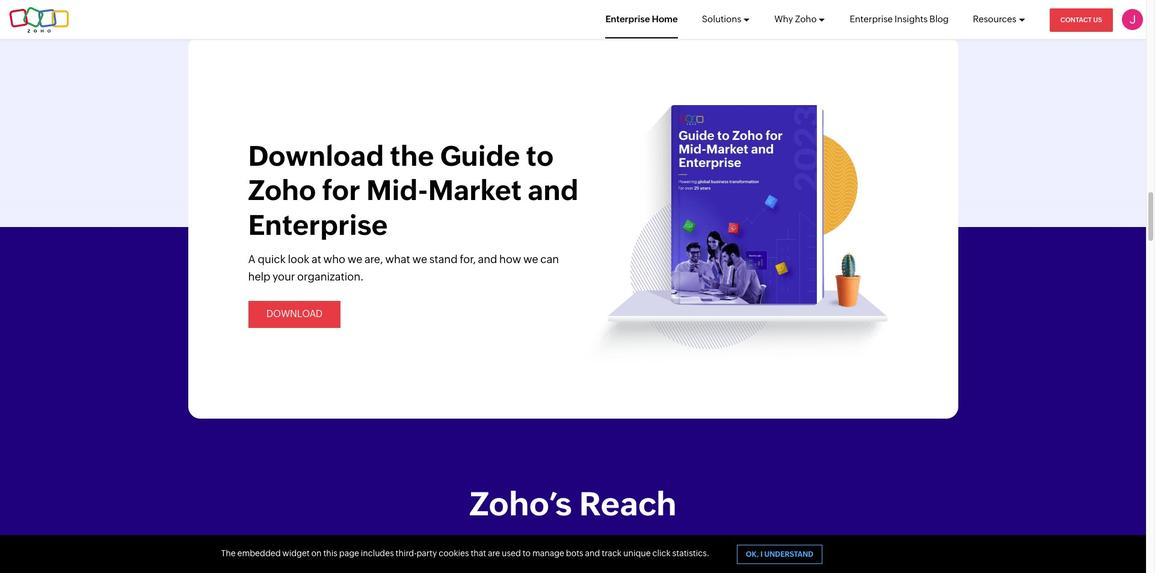Task type: locate. For each thing, give the bounding box(es) containing it.
mid-
[[366, 175, 428, 206]]

enterprise up at
[[248, 209, 388, 241]]

enterprise home link
[[605, 0, 678, 39]]

zoho's
[[469, 486, 572, 523]]

we left are,
[[347, 253, 362, 266]]

0 vertical spatial to
[[526, 140, 554, 172]]

blog
[[930, 14, 949, 24]]

zoho
[[795, 14, 817, 24], [248, 175, 316, 206]]

1 we from the left
[[347, 253, 362, 266]]

download the ultimate guide to zoho image
[[573, 105, 901, 379]]

the
[[390, 140, 434, 172]]

0 horizontal spatial and
[[478, 253, 497, 266]]

1 horizontal spatial enterprise
[[605, 14, 650, 24]]

can
[[540, 253, 559, 266]]

to right used
[[523, 549, 531, 559]]

0 horizontal spatial we
[[347, 253, 362, 266]]

party
[[417, 549, 437, 559]]

enterprise
[[605, 14, 650, 24], [850, 14, 893, 24], [248, 209, 388, 241]]

page
[[339, 549, 359, 559]]

a quick look at who we are, what we stand for, and how we can help your organization.
[[248, 253, 559, 283]]

understand
[[764, 551, 813, 559]]

1 vertical spatial and
[[478, 253, 497, 266]]

we right what
[[412, 253, 427, 266]]

zoho down download
[[248, 175, 316, 206]]

enterprise left insights
[[850, 14, 893, 24]]

and
[[528, 175, 578, 206], [478, 253, 497, 266], [585, 549, 600, 559]]

enterprise for enterprise home
[[605, 14, 650, 24]]

statistics.
[[672, 549, 710, 559]]

i
[[760, 551, 763, 559]]

organization.
[[297, 271, 364, 283]]

why zoho
[[774, 14, 817, 24]]

0 horizontal spatial enterprise
[[248, 209, 388, 241]]

look
[[288, 253, 309, 266]]

2 horizontal spatial and
[[585, 549, 600, 559]]

home
[[652, 14, 678, 24]]

why
[[774, 14, 793, 24]]

zoho enterprise logo image
[[9, 6, 69, 33]]

we
[[347, 253, 362, 266], [412, 253, 427, 266], [523, 253, 538, 266]]

are
[[488, 549, 500, 559]]

zoho right why on the right top
[[795, 14, 817, 24]]

0 vertical spatial and
[[528, 175, 578, 206]]

download
[[248, 140, 384, 172]]

on
[[311, 549, 322, 559]]

to right guide
[[526, 140, 554, 172]]

to
[[526, 140, 554, 172], [523, 549, 531, 559]]

reach
[[579, 486, 677, 523]]

us
[[1093, 16, 1102, 23]]

1 horizontal spatial we
[[412, 253, 427, 266]]

1 vertical spatial zoho
[[248, 175, 316, 206]]

3 we from the left
[[523, 253, 538, 266]]

1 horizontal spatial and
[[528, 175, 578, 206]]

2 horizontal spatial we
[[523, 253, 538, 266]]

what
[[385, 253, 410, 266]]

1 vertical spatial to
[[523, 549, 531, 559]]

third-
[[396, 549, 417, 559]]

who
[[323, 253, 345, 266]]

stand
[[429, 253, 458, 266]]

contact us link
[[1050, 8, 1113, 32]]

download the guide to zoho for mid-market and enterprise
[[248, 140, 578, 241]]

your
[[273, 271, 295, 283]]

widget
[[282, 549, 310, 559]]

zoho's reach
[[469, 486, 677, 523]]

we left 'can'
[[523, 253, 538, 266]]

ok,
[[746, 551, 759, 559]]

0 vertical spatial zoho
[[795, 14, 817, 24]]

track
[[602, 549, 622, 559]]

zoho inside 'download the guide to zoho for mid-market and enterprise'
[[248, 175, 316, 206]]

insights
[[895, 14, 928, 24]]

2 horizontal spatial enterprise
[[850, 14, 893, 24]]

bots
[[566, 549, 583, 559]]

unique
[[623, 549, 651, 559]]

click
[[652, 549, 671, 559]]

and inside a quick look at who we are, what we stand for, and how we can help your organization.
[[478, 253, 497, 266]]

0 horizontal spatial zoho
[[248, 175, 316, 206]]

enterprise left home
[[605, 14, 650, 24]]

market
[[428, 175, 522, 206]]



Task type: describe. For each thing, give the bounding box(es) containing it.
used
[[502, 549, 521, 559]]

are,
[[365, 253, 383, 266]]

manage
[[532, 549, 564, 559]]

cookies
[[439, 549, 469, 559]]

to inside 'download the guide to zoho for mid-market and enterprise'
[[526, 140, 554, 172]]

contact us
[[1060, 16, 1102, 23]]

quick
[[258, 253, 286, 266]]

contact
[[1060, 16, 1092, 23]]

embedded
[[237, 549, 281, 559]]

enterprise home
[[605, 14, 678, 24]]

enterprise insights blog
[[850, 14, 949, 24]]

guide
[[440, 140, 520, 172]]

enterprise for enterprise insights blog
[[850, 14, 893, 24]]

for
[[322, 175, 360, 206]]

download
[[266, 309, 323, 320]]

2 we from the left
[[412, 253, 427, 266]]

for,
[[460, 253, 476, 266]]

how
[[499, 253, 521, 266]]

download link
[[248, 301, 341, 328]]

ok, i understand
[[746, 551, 813, 559]]

2 vertical spatial and
[[585, 549, 600, 559]]

solutions
[[702, 14, 741, 24]]

a
[[248, 253, 256, 266]]

at
[[312, 253, 321, 266]]

help
[[248, 271, 270, 283]]

enterprise insights blog link
[[850, 0, 949, 39]]

the embedded widget on this page includes third-party cookies that are used to manage bots and track unique click statistics.
[[221, 549, 710, 559]]

1 horizontal spatial zoho
[[795, 14, 817, 24]]

james peterson image
[[1122, 9, 1143, 30]]

this
[[323, 549, 337, 559]]

that
[[471, 549, 486, 559]]

the
[[221, 549, 236, 559]]

enterprise inside 'download the guide to zoho for mid-market and enterprise'
[[248, 209, 388, 241]]

resources
[[973, 14, 1016, 24]]

includes
[[361, 549, 394, 559]]

and inside 'download the guide to zoho for mid-market and enterprise'
[[528, 175, 578, 206]]



Task type: vqa. For each thing, say whether or not it's contained in the screenshot.
Pro-Code
no



